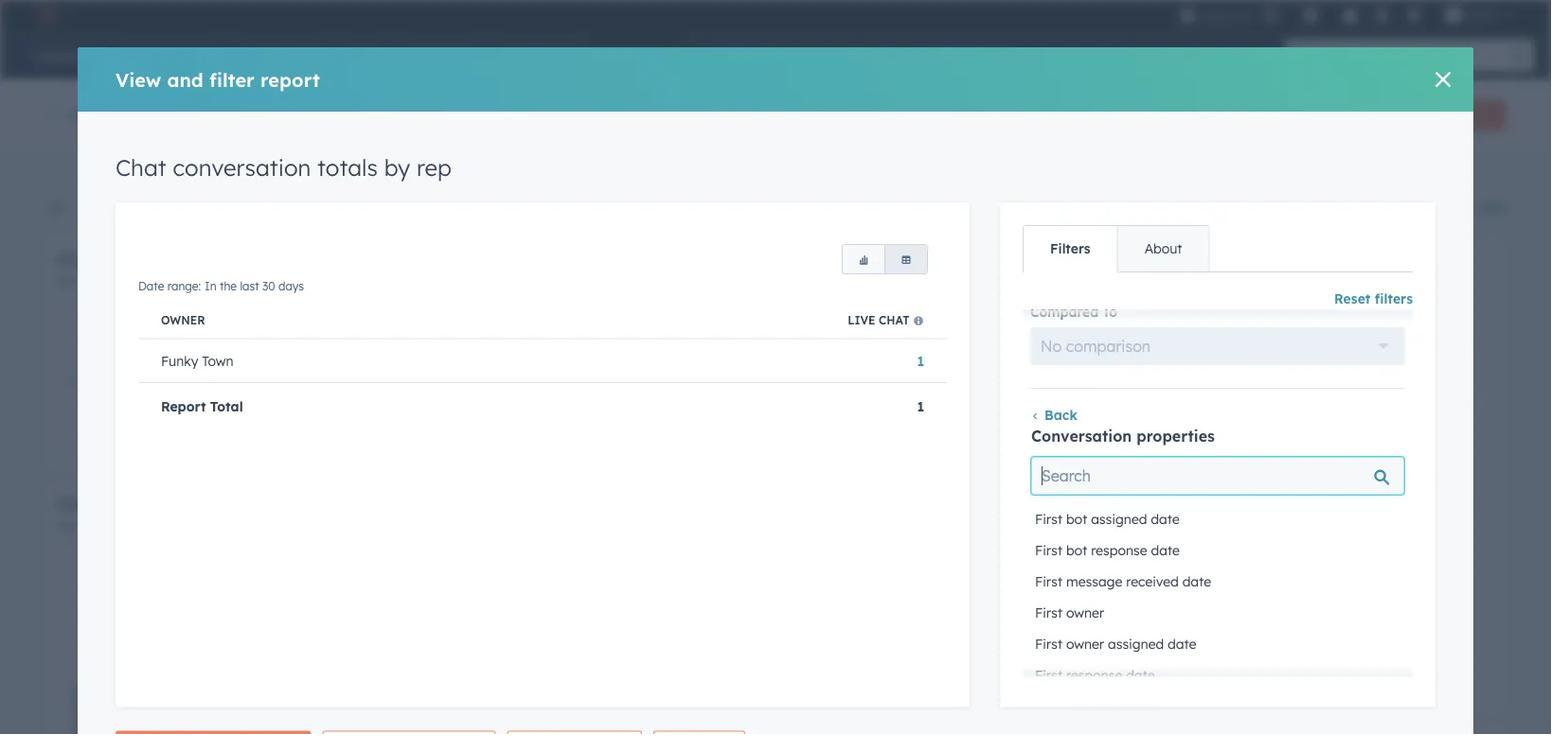 Task type: locate. For each thing, give the bounding box(es) containing it.
report total
[[161, 399, 243, 416]]

beta
[[838, 201, 864, 213]]

bot inside 'first bot response date' button
[[1066, 543, 1088, 560]]

rep inside dialog
[[417, 154, 452, 182]]

assigned
[[1091, 512, 1147, 529], [1108, 637, 1164, 654]]

date range: in the last 30 days inside chat conversation totals by url element
[[792, 275, 958, 289]]

0 vertical spatial owner
[[88, 207, 125, 221]]

conversation
[[173, 154, 311, 182], [97, 250, 196, 269], [832, 250, 931, 269], [97, 495, 196, 514]]

totals for chat conversation totals by rep
[[317, 154, 378, 182]]

rep
[[417, 154, 452, 182], [271, 250, 296, 269], [437, 495, 462, 514]]

url
[[1006, 250, 1038, 269]]

bot up "first bot response date"
[[1066, 512, 1088, 529]]

chat for chat conversation average first response time by rep date range:
[[57, 495, 93, 514]]

chat inside chat overview popup button
[[70, 103, 115, 126]]

1 button for owner
[[917, 353, 924, 370]]

group inside chat conversation totals by rep dialog
[[842, 245, 928, 275]]

bot up the message
[[1066, 543, 1088, 560]]

days down conversations thread id
[[278, 280, 304, 294]]

0 horizontal spatial report
[[260, 68, 320, 92]]

bot
[[1066, 512, 1088, 529], [1066, 543, 1088, 560]]

date inside chat conversation totals by rep dialog
[[138, 280, 164, 294]]

conversation inside dialog
[[173, 154, 311, 182]]

0 horizontal spatial days
[[197, 275, 223, 289]]

chat inside chat conversation average first response time by rep date range:
[[57, 495, 93, 514]]

days down thread
[[197, 275, 223, 289]]

the up the url
[[873, 275, 890, 289]]

date range: in the last 30 days inside chat conversation totals by rep dialog
[[138, 280, 304, 294]]

total
[[210, 399, 243, 416]]

1 vertical spatial filters
[[1375, 291, 1413, 308]]

totals
[[317, 154, 378, 182], [200, 250, 243, 269], [935, 250, 978, 269]]

0 vertical spatial interactive chart image
[[57, 293, 760, 461]]

date
[[57, 275, 83, 289], [792, 275, 818, 289], [138, 280, 164, 294], [57, 520, 83, 534]]

add
[[1421, 108, 1442, 123]]

report inside popup button
[[1445, 108, 1478, 123]]

first for first response date
[[1035, 668, 1063, 685]]

Search HubSpot search field
[[1285, 40, 1517, 72]]

date range: in the last 30 days down thread
[[138, 280, 304, 294]]

share
[[1335, 108, 1366, 123]]

6 first from the top
[[1035, 668, 1063, 685]]

tab list inside chat conversation totals by rep dialog
[[1023, 226, 1210, 273]]

conversation inside chat conversation average first response time by rep date range:
[[97, 495, 196, 514]]

id
[[252, 207, 267, 221]]

chat conversation totals by rep date range: in the last 30 days
[[57, 250, 296, 289]]

chat
[[70, 103, 115, 126], [115, 154, 166, 182], [57, 250, 93, 269], [792, 250, 827, 269], [879, 313, 910, 327], [57, 495, 93, 514]]

view and filter report
[[115, 68, 320, 92]]

2 first from the top
[[1035, 543, 1063, 560]]

interactive chart image inside chat conversation totals by rep element
[[57, 293, 760, 461]]

1 horizontal spatial totals
[[317, 154, 378, 182]]

date inside conversations close date
[[544, 207, 570, 221]]

last down the chat conversation totals by url
[[894, 275, 913, 289]]

0 horizontal spatial filters
[[785, 198, 823, 214]]

30 down the 'id'
[[262, 280, 275, 294]]

30 down the chat conversation totals by url
[[916, 275, 929, 289]]

the down conversations owner
[[138, 275, 155, 289]]

0 vertical spatial rep
[[417, 154, 452, 182]]

0 horizontal spatial date range: in the last 30 days
[[138, 280, 304, 294]]

2 owner from the top
[[1066, 637, 1104, 654]]

tab list containing filters
[[1023, 226, 1210, 273]]

conversations inside conversations agent first response time
[[328, 193, 409, 207]]

1
[[1465, 348, 1472, 365], [917, 353, 924, 370], [1465, 394, 1472, 410], [917, 399, 924, 416]]

date down first owner assigned date
[[1126, 668, 1155, 685]]

assigned for bot
[[1091, 512, 1147, 529]]

by inside chat conversation totals by url element
[[983, 250, 1002, 269]]

1 vertical spatial report
[[1445, 108, 1478, 123]]

row group
[[1031, 217, 1405, 735]]

totals left url
[[935, 250, 978, 269]]

2 horizontal spatial 30
[[916, 275, 929, 289]]

2 horizontal spatial in
[[858, 275, 870, 289]]

0 horizontal spatial 30
[[181, 275, 194, 289]]

chat inside chat conversation totals by url element
[[792, 250, 827, 269]]

totals inside chat conversation totals by rep date range: in the last 30 days
[[200, 250, 243, 269]]

first for first bot response date
[[1035, 543, 1063, 560]]

response inside conversations agent first response time
[[391, 207, 442, 221]]

create dashboard button
[[1084, 100, 1213, 131]]

count of conversations button
[[1037, 293, 1495, 334]]

1 horizontal spatial the
[[220, 280, 237, 294]]

date range: in the last 30 days up the url
[[792, 275, 958, 289]]

0 horizontal spatial first
[[267, 495, 298, 514]]

1 button inside chat conversation totals by rep dialog
[[917, 353, 924, 370]]

None button
[[842, 245, 886, 275], [885, 245, 928, 275], [842, 245, 886, 275], [885, 245, 928, 275]]

conversation inside chat conversation totals by rep date range: in the last 30 days
[[97, 250, 196, 269]]

first
[[1035, 512, 1063, 529], [1035, 543, 1063, 560], [1035, 575, 1063, 591], [1035, 606, 1063, 622], [1035, 637, 1063, 654], [1035, 668, 1063, 685]]

1 interactive chart image from the top
[[57, 293, 760, 461]]

of
[[1324, 308, 1340, 322]]

owner
[[1066, 606, 1104, 622], [1066, 637, 1104, 654]]

owner up first response date
[[1066, 637, 1104, 654]]

by
[[384, 154, 410, 182], [248, 250, 267, 269], [983, 250, 1002, 269], [414, 495, 432, 514]]

report
[[161, 399, 206, 416]]

totals inside dialog
[[317, 154, 378, 182]]

notifications image
[[1405, 9, 1422, 26]]

time inside chat conversation average first response time by rep date range:
[[375, 495, 409, 514]]

assigned inside the first bot assigned date "button"
[[1091, 512, 1147, 529]]

in down conversations owner
[[124, 275, 135, 289]]

first inside "button"
[[1035, 512, 1063, 529]]

date inside chat conversation totals by rep date range: in the last 30 days
[[57, 275, 83, 289]]

time inside conversations agent first response time
[[446, 207, 471, 221]]

comparison
[[1066, 338, 1151, 357]]

owner up chat conversation totals by rep date range: in the last 30 days
[[88, 207, 125, 221]]

date range: in the last 30 days
[[792, 275, 958, 289], [138, 280, 304, 294]]

filters left beta
[[785, 198, 823, 214]]

1 horizontal spatial filters
[[1375, 291, 1413, 308]]

date up received at bottom
[[1151, 543, 1180, 560]]

help image
[[1342, 9, 1359, 26]]

1 horizontal spatial owner
[[161, 313, 205, 327]]

0 horizontal spatial time
[[375, 495, 409, 514]]

date right close
[[544, 207, 570, 221]]

filters inside the reset filters 'button'
[[1375, 291, 1413, 308]]

to
[[1103, 305, 1118, 321]]

report
[[260, 68, 320, 92], [1445, 108, 1478, 123]]

0 horizontal spatial in
[[124, 275, 135, 289]]

0 vertical spatial owner
[[1066, 606, 1104, 622]]

date up the "first owner" button
[[1183, 575, 1211, 591]]

2 interactive chart image from the top
[[57, 538, 760, 735]]

3 first from the top
[[1035, 575, 1063, 591]]

in up the url
[[858, 275, 870, 289]]

chat conversation totals by url element
[[780, 237, 1506, 717]]

range: inside chat conversation totals by rep date range: in the last 30 days
[[86, 275, 120, 289]]

average
[[200, 495, 263, 514]]

conversations agent first response time
[[328, 193, 471, 221]]

calling icon button
[[1255, 3, 1287, 28]]

chat overview banner
[[45, 95, 1506, 131]]

assigned inside the first owner assigned date button
[[1108, 637, 1164, 654]]

chat conversation average first response time by rep element
[[45, 482, 771, 735]]

the down thread
[[220, 280, 237, 294]]

range:
[[86, 275, 120, 289], [821, 275, 855, 289], [167, 280, 201, 294], [86, 520, 120, 534]]

add report
[[1421, 108, 1478, 123]]

first for first owner assigned date
[[1035, 637, 1063, 654]]

1 vertical spatial owner
[[161, 313, 205, 327]]

days inside chat conversation totals by rep dialog
[[278, 280, 304, 294]]

1 horizontal spatial date range: in the last 30 days
[[792, 275, 958, 289]]

4 first from the top
[[1035, 606, 1063, 622]]

first right agent
[[365, 207, 388, 221]]

conversation down conversations owner
[[97, 250, 196, 269]]

close image
[[1436, 72, 1451, 88]]

count of conversations
[[1279, 308, 1444, 322]]

0 vertical spatial first
[[365, 207, 388, 221]]

days
[[197, 275, 223, 289], [932, 275, 958, 289], [278, 280, 304, 294]]

about
[[1145, 241, 1183, 258]]

0 vertical spatial time
[[446, 207, 471, 221]]

first owner
[[1035, 606, 1104, 622]]

tab list
[[1023, 226, 1210, 273]]

30 up funky
[[181, 275, 194, 289]]

1 vertical spatial time
[[375, 495, 409, 514]]

in inside chat conversation totals by url element
[[858, 275, 870, 289]]

conversations for thread
[[208, 193, 289, 207]]

1 button inside chat conversation totals by url element
[[1465, 348, 1472, 365]]

report right the add
[[1445, 108, 1478, 123]]

conversation up conversations thread id
[[173, 154, 311, 182]]

time
[[446, 207, 471, 221], [375, 495, 409, 514]]

1 horizontal spatial first
[[365, 207, 388, 221]]

0 vertical spatial assigned
[[1091, 512, 1147, 529]]

2 horizontal spatial last
[[894, 275, 913, 289]]

0 vertical spatial bot
[[1066, 512, 1088, 529]]

2 vertical spatial rep
[[437, 495, 462, 514]]

press to sort. element
[[1465, 307, 1472, 323]]

reset
[[1335, 291, 1371, 308]]

1 owner from the top
[[1066, 606, 1104, 622]]

2 horizontal spatial days
[[932, 275, 958, 289]]

assigned for owner
[[1108, 637, 1164, 654]]

search image
[[1512, 49, 1525, 63]]

conversation up the url
[[832, 250, 931, 269]]

range: inside chat conversation totals by url element
[[821, 275, 855, 289]]

in inside chat conversation totals by rep dialog
[[205, 280, 216, 294]]

1 button
[[1465, 348, 1472, 365], [917, 353, 924, 370]]

conversation left average
[[97, 495, 196, 514]]

1 horizontal spatial in
[[205, 280, 216, 294]]

no
[[1041, 338, 1062, 357]]

rep for chat conversation totals by rep
[[417, 154, 452, 182]]

rep for chat conversation totals by rep date range: in the last 30 days
[[271, 250, 296, 269]]

0 horizontal spatial totals
[[200, 250, 243, 269]]

owner for first owner
[[1066, 606, 1104, 622]]

date up 'first bot response date' button
[[1151, 512, 1180, 529]]

filters inside the dashboard filters button
[[785, 198, 823, 214]]

2 bot from the top
[[1066, 543, 1088, 560]]

last
[[159, 275, 178, 289], [894, 275, 913, 289], [240, 280, 259, 294]]

date inside "button"
[[1151, 512, 1180, 529]]

owner down the message
[[1066, 606, 1104, 622]]

chat conversation totals by rep dialog
[[78, 0, 1474, 735]]

first right average
[[267, 495, 298, 514]]

the
[[138, 275, 155, 289], [873, 275, 890, 289], [220, 280, 237, 294]]

interactive chart image
[[57, 293, 760, 461], [57, 538, 760, 735]]

response inside button
[[1091, 543, 1147, 560]]

1 first from the top
[[1035, 512, 1063, 529]]

2 horizontal spatial the
[[873, 275, 890, 289]]

date up first response date button
[[1168, 637, 1197, 654]]

1 horizontal spatial last
[[240, 280, 259, 294]]

interactive chart image inside chat conversation average first response time by rep element
[[57, 538, 760, 735]]

rep inside chat conversation totals by rep date range: in the last 30 days
[[271, 250, 296, 269]]

chat inside chat conversation totals by rep date range: in the last 30 days
[[57, 250, 93, 269]]

report right filter
[[260, 68, 320, 92]]

days down the chat conversation totals by url
[[932, 275, 958, 289]]

owner inside conversations owner
[[88, 207, 125, 221]]

chat for chat conversation totals by rep
[[115, 154, 166, 182]]

group
[[842, 245, 928, 275]]

30
[[181, 275, 194, 289], [916, 275, 929, 289], [262, 280, 275, 294]]

0 vertical spatial report
[[260, 68, 320, 92]]

the inside chat conversation totals by rep dialog
[[220, 280, 237, 294]]

hubspot link
[[23, 4, 71, 27]]

0 vertical spatial filters
[[785, 198, 823, 214]]

conversations
[[88, 193, 169, 207], [208, 193, 289, 207], [328, 193, 409, 207], [510, 193, 591, 207], [1343, 308, 1444, 322]]

0 horizontal spatial last
[[159, 275, 178, 289]]

1 vertical spatial first
[[267, 495, 298, 514]]

assigned: everyone can edit
[[1319, 198, 1506, 215]]

1 vertical spatial rep
[[271, 250, 296, 269]]

1 vertical spatial bot
[[1066, 543, 1088, 560]]

assigned up "first bot response date"
[[1091, 512, 1147, 529]]

conversations close date
[[510, 193, 591, 221]]

1 horizontal spatial 30
[[262, 280, 275, 294]]

1 horizontal spatial 1 button
[[1465, 348, 1472, 365]]

interactive chart image for response
[[57, 538, 760, 735]]

first owner assigned date button
[[1031, 630, 1405, 661]]

1 horizontal spatial time
[[446, 207, 471, 221]]

row group containing first bot assigned date
[[1031, 217, 1405, 735]]

by for chat conversation totals by rep
[[384, 154, 410, 182]]

in
[[124, 275, 135, 289], [858, 275, 870, 289], [205, 280, 216, 294]]

url
[[865, 308, 888, 322]]

5 first from the top
[[1035, 637, 1063, 654]]

1 bot from the top
[[1066, 512, 1088, 529]]

totals down thread
[[200, 250, 243, 269]]

last up funky
[[159, 275, 178, 289]]

first for first bot assigned date
[[1035, 512, 1063, 529]]

1 horizontal spatial report
[[1445, 108, 1478, 123]]

about link
[[1117, 227, 1209, 272]]

the inside chat conversation totals by url element
[[873, 275, 890, 289]]

bot inside the first bot assigned date "button"
[[1066, 512, 1088, 529]]

last inside chat conversation totals by rep dialog
[[240, 280, 259, 294]]

1 vertical spatial assigned
[[1108, 637, 1164, 654]]

0 horizontal spatial owner
[[88, 207, 125, 221]]

2 horizontal spatial totals
[[935, 250, 978, 269]]

by inside chat conversation totals by rep date range: in the last 30 days
[[248, 250, 267, 269]]

date inside chat conversation average first response time by rep date range:
[[57, 520, 83, 534]]

conversation for chat conversation totals by rep date range: in the last 30 days
[[97, 250, 196, 269]]

owner up funky
[[161, 313, 205, 327]]

menu
[[1177, 0, 1529, 30]]

0 horizontal spatial the
[[138, 275, 155, 289]]

rep inside chat conversation average first response time by rep date range:
[[437, 495, 462, 514]]

reset filters button
[[1335, 288, 1413, 311]]

by inside chat conversation totals by rep dialog
[[384, 154, 410, 182]]

1 vertical spatial owner
[[1066, 637, 1104, 654]]

assigned up first response date
[[1108, 637, 1164, 654]]

date inside button
[[1126, 668, 1155, 685]]

1 button for source url
[[1465, 348, 1472, 365]]

first
[[365, 207, 388, 221], [267, 495, 298, 514]]

date for first message received date
[[1183, 575, 1211, 591]]

first message received date
[[1035, 575, 1211, 591]]

in up town
[[205, 280, 216, 294]]

1 vertical spatial interactive chart image
[[57, 538, 760, 735]]

first inside button
[[1035, 668, 1063, 685]]

1 horizontal spatial days
[[278, 280, 304, 294]]

filters up the count of conversations
[[1375, 291, 1413, 308]]

totals up agent
[[317, 154, 378, 182]]

last down the 'id'
[[240, 280, 259, 294]]

0 horizontal spatial 1 button
[[917, 353, 924, 370]]



Task type: describe. For each thing, give the bounding box(es) containing it.
press to sort. image
[[1465, 307, 1472, 320]]

filters link
[[1024, 227, 1117, 272]]

upgrade
[[1200, 9, 1251, 24]]

report inside chat conversation totals by rep dialog
[[260, 68, 320, 92]]

by for chat conversation totals by url
[[983, 250, 1002, 269]]

search button
[[1502, 40, 1534, 72]]

properties
[[1137, 428, 1215, 447]]

help button
[[1334, 0, 1367, 30]]

filters for reset filters
[[1375, 291, 1413, 308]]

chat overview button
[[70, 101, 236, 128]]

first bot response date button
[[1031, 536, 1405, 568]]

marketplaces image
[[1302, 9, 1319, 26]]

dashboard
[[708, 198, 781, 214]]

calling icon image
[[1262, 7, 1279, 24]]

dashboard filters button
[[688, 195, 823, 219]]

date inside chat conversation totals by url element
[[792, 275, 818, 289]]

conversation for chat conversation totals by rep
[[173, 154, 311, 182]]

back
[[1045, 408, 1078, 425]]

in inside chat conversation totals by rep date range: in the last 30 days
[[124, 275, 135, 289]]

first owner assigned date
[[1035, 637, 1197, 654]]

last inside chat conversation totals by rep date range: in the last 30 days
[[159, 275, 178, 289]]

first for first owner
[[1035, 606, 1063, 622]]

chat conversation totals by url
[[792, 250, 1038, 269]]

upgrade image
[[1179, 8, 1196, 25]]

filters for dashboard filters
[[785, 198, 823, 214]]

range: inside chat conversation totals by rep dialog
[[167, 280, 201, 294]]

reset filters
[[1335, 291, 1413, 308]]

manage
[[1141, 198, 1195, 215]]

the inside chat conversation totals by rep date range: in the last 30 days
[[138, 275, 155, 289]]

conversation
[[1031, 428, 1132, 447]]

first response date
[[1035, 668, 1155, 685]]

manage dashboards button
[[1141, 196, 1277, 218]]

conversation for chat conversation totals by url
[[832, 250, 931, 269]]

thread
[[208, 207, 248, 221]]

chat for chat conversation totals by rep date range: in the last 30 days
[[57, 250, 93, 269]]

chat for chat conversation totals by url
[[792, 250, 827, 269]]

30 inside chat conversation totals by url element
[[916, 275, 929, 289]]

by for chat conversation totals by rep date range: in the last 30 days
[[248, 250, 267, 269]]

funky town image
[[1445, 7, 1462, 24]]

first bot assigned date button
[[1031, 505, 1405, 536]]

by inside chat conversation average first response time by rep date range:
[[414, 495, 432, 514]]

conversation properties
[[1031, 428, 1215, 447]]

filter
[[209, 68, 255, 92]]

no comparison
[[1041, 338, 1151, 357]]

close
[[510, 207, 540, 221]]

range: inside chat conversation average first response time by rep date range:
[[86, 520, 120, 534]]

bot for response
[[1066, 543, 1088, 560]]

create dashboard
[[1100, 108, 1197, 123]]

owner for first owner assigned date
[[1066, 637, 1104, 654]]

dashboard filters
[[708, 198, 823, 214]]

funky
[[161, 353, 198, 370]]

share button
[[1319, 100, 1393, 131]]

marketplaces button
[[1291, 0, 1331, 30]]

chat conversation average first response time by rep date range:
[[57, 495, 462, 534]]

conversations thread id
[[208, 193, 289, 221]]

first for first message received date
[[1035, 575, 1063, 591]]

first inside chat conversation average first response time by rep date range:
[[267, 495, 298, 514]]

conversations for owner
[[88, 193, 169, 207]]

chat conversation totals by rep
[[115, 154, 452, 182]]

funky
[[1466, 7, 1498, 23]]

everyone can edit button
[[1386, 196, 1506, 218]]

can
[[1452, 198, 1476, 215]]

bot for assigned
[[1066, 512, 1088, 529]]

date for first bot assigned date
[[1151, 512, 1180, 529]]

row group inside chat conversation totals by rep dialog
[[1031, 217, 1405, 735]]

conversations for agent
[[328, 193, 409, 207]]

first inside conversations agent first response time
[[365, 207, 388, 221]]

dashboards
[[1199, 198, 1277, 215]]

agent
[[328, 207, 361, 221]]

everyone
[[1386, 198, 1448, 215]]

chat conversation average time to close by rep element
[[780, 726, 1506, 735]]

actions
[[1240, 108, 1280, 123]]

chat overview
[[70, 103, 211, 126]]

date for first owner assigned date
[[1168, 637, 1197, 654]]

compared to
[[1030, 305, 1118, 321]]

hubspot image
[[34, 4, 57, 27]]

view
[[115, 68, 161, 92]]

edit
[[1480, 198, 1506, 215]]

dashboard
[[1139, 108, 1197, 123]]

and
[[167, 68, 203, 92]]

source
[[815, 308, 862, 322]]

notifications button
[[1398, 0, 1430, 30]]

days inside chat conversation totals by url element
[[932, 275, 958, 289]]

message
[[1066, 575, 1123, 591]]

Search search field
[[1031, 458, 1405, 496]]

chat for chat overview
[[70, 103, 115, 126]]

first owner button
[[1031, 598, 1405, 630]]

totals for chat conversation totals by rep date range: in the last 30 days
[[200, 250, 243, 269]]

conversations for close
[[510, 193, 591, 207]]

create
[[1100, 108, 1136, 123]]

date for first bot response date
[[1151, 543, 1180, 560]]

owner inside chat conversation totals by rep dialog
[[161, 313, 205, 327]]

settings link
[[1370, 5, 1394, 25]]

conversation for chat conversation average first response time by rep date range:
[[97, 495, 196, 514]]

filters
[[1050, 241, 1091, 258]]

menu containing funky
[[1177, 0, 1529, 30]]

interactive chart image for rep
[[57, 293, 760, 461]]

chat conversation totals by rep element
[[45, 237, 771, 473]]

add report button
[[1405, 100, 1506, 131]]

town
[[202, 353, 234, 370]]

last inside chat conversation totals by url element
[[894, 275, 913, 289]]

actions button
[[1224, 100, 1307, 131]]

first bot assigned date
[[1035, 512, 1180, 529]]

totals for chat conversation totals by url
[[935, 250, 978, 269]]

first bot response date
[[1035, 543, 1180, 560]]

compared
[[1030, 305, 1099, 321]]

received
[[1126, 575, 1179, 591]]

30 inside chat conversation totals by rep date range: in the last 30 days
[[181, 275, 194, 289]]

live
[[848, 313, 876, 327]]

back button
[[1030, 408, 1078, 425]]

live chat
[[848, 313, 910, 327]]

settings image
[[1374, 8, 1391, 25]]

funky button
[[1434, 0, 1527, 30]]

response inside chat conversation average first response time by rep date range:
[[303, 495, 370, 514]]

first message received date button
[[1031, 567, 1405, 599]]

first response date button
[[1031, 661, 1405, 693]]

response inside button
[[1066, 668, 1123, 685]]

assigned:
[[1319, 198, 1379, 215]]

conversations inside "button"
[[1343, 308, 1444, 322]]

30 inside chat conversation totals by rep dialog
[[262, 280, 275, 294]]

conversations owner
[[88, 193, 169, 221]]

overview
[[121, 103, 211, 126]]

source url
[[815, 308, 888, 322]]

manage dashboards
[[1141, 198, 1277, 215]]

count
[[1279, 308, 1321, 322]]

no comparison button
[[1030, 328, 1406, 366]]

days inside chat conversation totals by rep date range: in the last 30 days
[[197, 275, 223, 289]]



Task type: vqa. For each thing, say whether or not it's contained in the screenshot.
AND
yes



